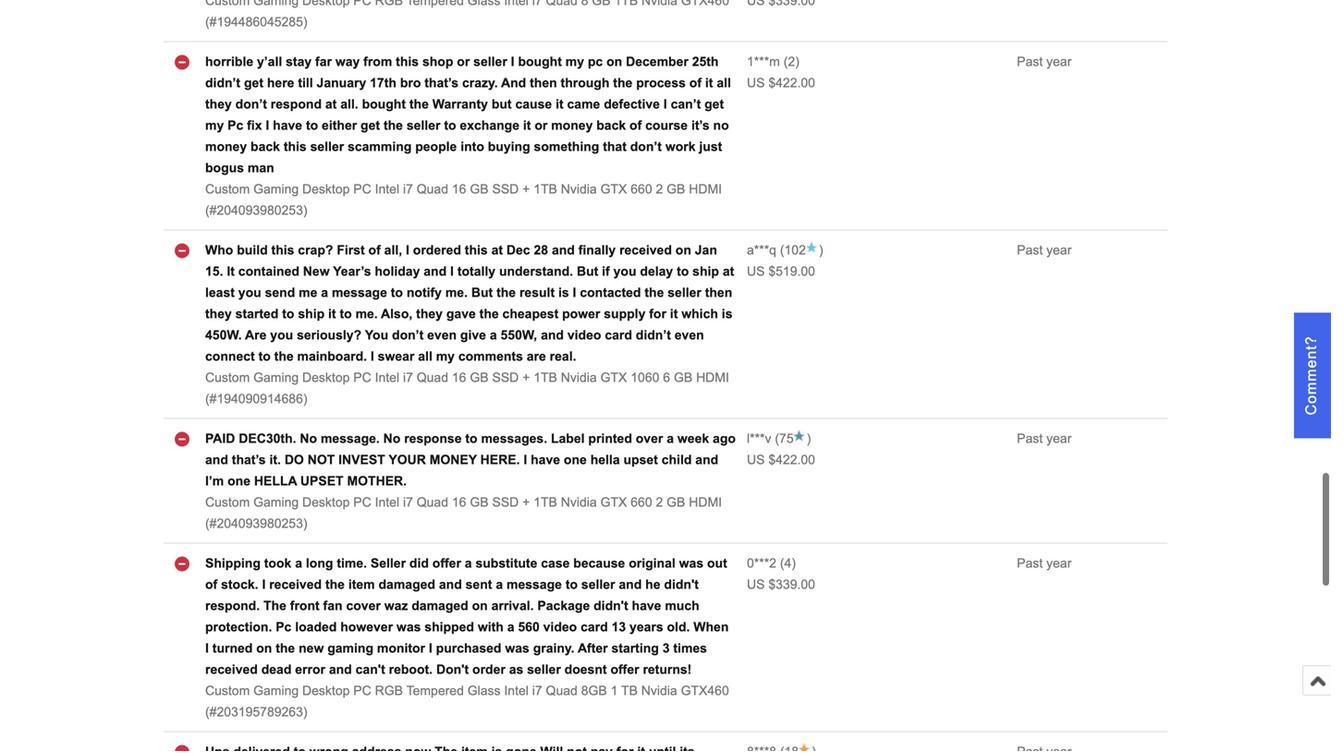 Task type: vqa. For each thing, say whether or not it's contained in the screenshot.
the left Add
no



Task type: locate. For each thing, give the bounding box(es) containing it.
1 rgb from the top
[[375, 0, 403, 8]]

1 vertical spatial received
[[269, 578, 322, 592]]

1 vertical spatial one
[[228, 474, 251, 489]]

man
[[248, 161, 274, 175]]

didn't up 13
[[594, 599, 628, 614]]

intel inside who build this crap? first of all, i ordered this at dec 28 and finally received on jan 15. it contained new year's holiday and i totally understand. but if you delay to ship at least you send me a message to notify me. but the result is i contacted the seller then they started to ship it to me. also, they gave the cheapest power supply for it which is 450w. are you seriously? you don't even give a 550w, and video card didn't even connect to the mainboard. i swear all my comments are real. custom gaming desktop pc intel i7 quad 16 gb ssd + 1tb nvidia gtx 1060 6 gb hdmi (#194090914686)
[[375, 371, 399, 385]]

0 vertical spatial money
[[551, 119, 593, 133]]

us inside 0***2 ( 4 ) us $339.00
[[747, 578, 765, 592]]

received down turned
[[205, 663, 258, 677]]

your
[[389, 453, 426, 468]]

(#204093980253) up took
[[205, 517, 307, 531]]

1 tempered from the top
[[406, 0, 464, 8]]

+ inside horrible y'all stay far way from this shop or seller i bought my pc on december 25th didn't get here till january 17th bro that's crazy. and then through the process of it all they don't respond at all. bought the warranty but cause it came defective i can't get my pc  fix i have to either get the seller to exchange it or money back of course it's no money back this seller scamming people into buying something that don't work just bogus man custom gaming desktop pc intel i7 quad 16 gb ssd + 1tb nvidia gtx 660 2 gb hdmi (#204093980253)
[[523, 182, 530, 197]]

660 down course
[[631, 182, 652, 197]]

all,
[[384, 243, 402, 258]]

1 660 from the top
[[631, 182, 652, 197]]

i
[[511, 55, 515, 69], [664, 97, 667, 112], [266, 119, 269, 133], [406, 243, 409, 258], [450, 265, 454, 279], [573, 286, 576, 300], [371, 350, 374, 364], [524, 453, 527, 468], [262, 578, 266, 592], [205, 642, 209, 656], [429, 642, 432, 656]]

2 rgb from the top
[[375, 684, 403, 699]]

4 gaming from the top
[[253, 496, 299, 510]]

is
[[558, 286, 569, 300], [722, 307, 733, 321]]

3 past from the top
[[1017, 432, 1043, 446]]

you right the are
[[270, 328, 293, 343]]

delay
[[640, 265, 673, 279]]

0 vertical spatial gtx460
[[681, 0, 729, 8]]

1 vertical spatial ship
[[298, 307, 325, 321]]

2 vertical spatial get
[[361, 119, 380, 133]]

feedback left by buyer. element containing a***q
[[747, 243, 777, 258]]

offer
[[433, 557, 461, 571], [611, 663, 639, 677]]

0 horizontal spatial but
[[471, 286, 493, 300]]

offer right did at the left bottom
[[433, 557, 461, 571]]

1 desktop from the top
[[302, 0, 350, 8]]

ups delivered to wrong address now the item is gone will not pay for it until its delivered element
[[205, 745, 695, 752]]

0 vertical spatial didn't
[[205, 76, 240, 90]]

don't up fix
[[235, 97, 267, 112]]

0 horizontal spatial me.
[[356, 307, 378, 321]]

connect
[[205, 350, 255, 364]]

0 horizontal spatial all
[[418, 350, 433, 364]]

least
[[205, 286, 235, 300]]

660
[[631, 182, 652, 197], [631, 496, 652, 510]]

4 feedback left by buyer. element from the top
[[747, 557, 777, 571]]

$422.00
[[769, 76, 815, 90], [769, 453, 815, 468]]

1 vertical spatial pc
[[276, 621, 292, 635]]

i7 inside horrible y'all stay far way from this shop or seller i bought my pc on december 25th didn't get here till january 17th bro that's crazy. and then through the process of it all they don't respond at all. bought the warranty but cause it came defective i can't get my pc  fix i have to either get the seller to exchange it or money back of course it's no money back this seller scamming people into buying something that don't work just bogus man custom gaming desktop pc intel i7 quad 16 gb ssd + 1tb nvidia gtx 660 2 gb hdmi (#204093980253)
[[403, 182, 413, 197]]

(
[[784, 55, 788, 69], [780, 243, 785, 258], [775, 432, 779, 446], [780, 557, 785, 571]]

0 vertical spatial video
[[568, 328, 601, 343]]

of
[[690, 76, 702, 90], [630, 119, 642, 133], [368, 243, 381, 258], [205, 578, 217, 592]]

2 feedback left by buyer. element from the top
[[747, 243, 777, 258]]

2 vertical spatial 16
[[452, 496, 466, 510]]

past
[[1017, 55, 1043, 69], [1017, 243, 1043, 258], [1017, 432, 1043, 446], [1017, 557, 1043, 571]]

intel
[[504, 0, 529, 8], [375, 182, 399, 197], [375, 371, 399, 385], [375, 496, 399, 510], [504, 684, 529, 699]]

gb down work
[[667, 182, 685, 197]]

feedback left by buyer. element containing 1***m
[[747, 55, 780, 69]]

1 vertical spatial didn't
[[636, 328, 671, 343]]

2 16 from the top
[[452, 371, 466, 385]]

do
[[285, 453, 304, 468]]

hdmi down the child
[[689, 496, 722, 510]]

gtx down that
[[601, 182, 627, 197]]

didn't inside who build this crap? first of all, i ordered this at dec 28 and finally received on jan 15. it contained new year's holiday and i totally understand. but if you delay to ship at least you send me a message to notify me. but the result is i contacted the seller then they started to ship it to me. also, they gave the cheapest power supply for it which is 450w. are you seriously? you don't even give a 550w, and video card didn't even connect to the mainboard. i swear all my comments are real. custom gaming desktop pc intel i7 quad 16 gb ssd + 1tb nvidia gtx 1060 6 gb hdmi (#194090914686)
[[636, 328, 671, 343]]

to up the money
[[465, 432, 478, 446]]

us inside 1***m ( 2 ) us $422.00
[[747, 76, 765, 90]]

even down which
[[675, 328, 704, 343]]

1 glass from the top
[[468, 0, 501, 8]]

3 ssd from the top
[[492, 496, 519, 510]]

1 $422.00 from the top
[[769, 76, 815, 90]]

i7 inside shipping took a long time.  seller did offer a substitute case because original was out of stock.  i received the item damaged and sent a message to seller and he didn't respond. the front fan cover waz damaged on arrival. package didn't have much protection.  pc loaded however was shipped with a 560 video card 13 years old.    when i turned on the new gaming monitor  i purchased was grainy.  after starting 3 times received dead error and can't reboot. don't order as seller doesnt offer returns! custom gaming desktop pc rgb tempered glass intel i7 quad 8gb 1 tb nvidia gtx460 (#203195789263)
[[532, 684, 542, 699]]

that's down shop
[[425, 76, 459, 90]]

2 + from the top
[[523, 371, 530, 385]]

0 vertical spatial offer
[[433, 557, 461, 571]]

but
[[577, 265, 598, 279], [471, 286, 493, 300]]

tempered inside shipping took a long time.  seller did offer a substitute case because original was out of stock.  i received the item damaged and sent a message to seller and he didn't respond. the front fan cover waz damaged on arrival. package didn't have much protection.  pc loaded however was shipped with a 560 video card 13 years old.    when i turned on the new gaming monitor  i purchased was grainy.  after starting 3 times received dead error and can't reboot. don't order as seller doesnt offer returns! custom gaming desktop pc rgb tempered glass intel i7 quad 8gb 1 tb nvidia gtx460 (#203195789263)
[[406, 684, 464, 699]]

i7 left the 8
[[532, 0, 542, 8]]

intel inside horrible y'all stay far way from this shop or seller i bought my pc on december 25th didn't get here till january 17th bro that's crazy. and then through the process of it all they don't respond at all. bought the warranty but cause it came defective i can't get my pc  fix i have to either get the seller to exchange it or money back of course it's no money back this seller scamming people into buying something that don't work just bogus man custom gaming desktop pc intel i7 quad 16 gb ssd + 1tb nvidia gtx 660 2 gb hdmi (#204093980253)
[[375, 182, 399, 197]]

mainboard.
[[297, 350, 367, 364]]

1 custom from the top
[[205, 0, 250, 8]]

2 vertical spatial at
[[723, 265, 734, 279]]

ssd inside horrible y'all stay far way from this shop or seller i bought my pc on december 25th didn't get here till january 17th bro that's crazy. and then through the process of it all they don't respond at all. bought the warranty but cause it came defective i can't get my pc  fix i have to either get the seller to exchange it or money back of course it's no money back this seller scamming people into buying something that don't work just bogus man custom gaming desktop pc intel i7 quad 16 gb ssd + 1tb nvidia gtx 660 2 gb hdmi (#204093980253)
[[492, 182, 519, 197]]

13
[[612, 621, 626, 635]]

buying
[[488, 140, 530, 154]]

or right shop
[[457, 55, 470, 69]]

1 horizontal spatial money
[[551, 119, 593, 133]]

gaming inside horrible y'all stay far way from this shop or seller i bought my pc on december 25th didn't get here till january 17th bro that's crazy. and then through the process of it all they don't respond at all. bought the warranty but cause it came defective i can't get my pc  fix i have to either get the seller to exchange it or money back of course it's no money back this seller scamming people into buying something that don't work just bogus man custom gaming desktop pc intel i7 quad 16 gb ssd + 1tb nvidia gtx 660 2 gb hdmi (#204093980253)
[[253, 182, 299, 197]]

1 horizontal spatial even
[[675, 328, 704, 343]]

a
[[321, 286, 328, 300], [490, 328, 497, 343], [667, 432, 674, 446], [295, 557, 302, 571], [465, 557, 472, 571], [496, 578, 503, 592], [507, 621, 515, 635]]

glass inside shipping took a long time.  seller did offer a substitute case because original was out of stock.  i received the item damaged and sent a message to seller and he didn't respond. the front fan cover waz damaged on arrival. package didn't have much protection.  pc loaded however was shipped with a 560 video card 13 years old.    when i turned on the new gaming monitor  i purchased was grainy.  after starting 3 times received dead error and can't reboot. don't order as seller doesnt offer returns! custom gaming desktop pc rgb tempered glass intel i7 quad 8gb 1 tb nvidia gtx460 (#203195789263)
[[468, 684, 501, 699]]

1 ssd from the top
[[492, 182, 519, 197]]

my left pc
[[566, 55, 584, 69]]

bought down 17th
[[362, 97, 406, 112]]

feedback left by buyer. element containing l***v
[[747, 432, 772, 446]]

all inside who build this crap? first of all, i ordered this at dec 28 and finally received on jan 15. it contained new year's holiday and i totally understand. but if you delay to ship at least you send me a message to notify me. but the result is i contacted the seller then they started to ship it to me. also, they gave the cheapest power supply for it which is 450w. are you seriously? you don't even give a 550w, and video card didn't even connect to the mainboard. i swear all my comments are real. custom gaming desktop pc intel i7 quad 16 gb ssd + 1tb nvidia gtx 1060 6 gb hdmi (#194090914686)
[[418, 350, 433, 364]]

no up 'your'
[[383, 432, 401, 446]]

paid dec30th. no message. no response to messages. label printed over a week ago and that's it. do not invest your money here. i have one hella upset child and i'm one hella upset mother. custom gaming desktop pc intel i7 quad 16 gb ssd + 1tb nvidia gtx 660 2 gb hdmi (#204093980253)
[[205, 432, 736, 531]]

2 past year element from the top
[[1017, 243, 1072, 258]]

sent
[[466, 578, 492, 592]]

pc inside horrible y'all stay far way from this shop or seller i bought my pc on december 25th didn't get here till january 17th bro that's crazy. and then through the process of it all they don't respond at all. bought the warranty but cause it came defective i can't get my pc  fix i have to either get the seller to exchange it or money back of course it's no money back this seller scamming people into buying something that don't work just bogus man custom gaming desktop pc intel i7 quad 16 gb ssd + 1tb nvidia gtx 660 2 gb hdmi (#204093980253)
[[228, 119, 243, 133]]

1 vertical spatial (#204093980253)
[[205, 517, 307, 531]]

660 inside horrible y'all stay far way from this shop or seller i bought my pc on december 25th didn't get here till january 17th bro that's crazy. and then through the process of it all they don't respond at all. bought the warranty but cause it came defective i can't get my pc  fix i have to either get the seller to exchange it or money back of course it's no money back this seller scamming people into buying something that don't work just bogus man custom gaming desktop pc intel i7 quad 16 gb ssd + 1tb nvidia gtx 660 2 gb hdmi (#204093980253)
[[631, 182, 652, 197]]

a inside paid dec30th. no message. no response to messages. label printed over a week ago and that's it. do not invest your money here. i have one hella upset child and i'm one hella upset mother. custom gaming desktop pc intel i7 quad 16 gb ssd + 1tb nvidia gtx 660 2 gb hdmi (#204093980253)
[[667, 432, 674, 446]]

5 custom from the top
[[205, 684, 250, 699]]

0 vertical spatial is
[[558, 286, 569, 300]]

0 horizontal spatial pc
[[228, 119, 243, 133]]

gtx left 1060
[[601, 371, 627, 385]]

gaming up (#194090914686)
[[253, 371, 299, 385]]

( right the 0***2
[[780, 557, 785, 571]]

desktop inside paid dec30th. no message. no response to messages. label printed over a week ago and that's it. do not invest your money here. i have one hella upset child and i'm one hella upset mother. custom gaming desktop pc intel i7 quad 16 gb ssd + 1tb nvidia gtx 660 2 gb hdmi (#204093980253)
[[302, 496, 350, 510]]

( inside 1***m ( 2 ) us $422.00
[[784, 55, 788, 69]]

shipped
[[425, 621, 474, 635]]

0 vertical spatial 660
[[631, 182, 652, 197]]

of left stock.
[[205, 578, 217, 592]]

ship down jan
[[693, 265, 719, 279]]

here
[[267, 76, 294, 90]]

paid dec30th. no message. no response to messages. label printed over a week ago and that's it. do not invest your money here. i have one hella upset child and i'm one hella upset mother. element
[[205, 432, 736, 489]]

2 pc from the top
[[353, 182, 371, 197]]

or down cause
[[535, 119, 548, 133]]

1 past year element from the top
[[1017, 55, 1072, 69]]

3 feedback left by buyer. element from the top
[[747, 432, 772, 446]]

money
[[551, 119, 593, 133], [205, 140, 247, 154]]

1 us from the top
[[747, 76, 765, 90]]

at left all.
[[325, 97, 337, 112]]

that's
[[425, 76, 459, 90], [232, 453, 266, 468]]

0 vertical spatial pc
[[228, 119, 243, 133]]

scamming
[[348, 140, 412, 154]]

pc down the
[[276, 621, 292, 635]]

1 vertical spatial then
[[705, 286, 733, 300]]

(#204093980253)
[[205, 204, 307, 218], [205, 517, 307, 531]]

16 down into
[[452, 182, 466, 197]]

and down gaming
[[329, 663, 352, 677]]

comment? link
[[1294, 313, 1331, 439]]

0 vertical spatial tempered
[[406, 0, 464, 8]]

card up after
[[581, 621, 608, 635]]

comments
[[458, 350, 523, 364]]

desktop inside shipping took a long time.  seller did offer a substitute case because original was out of stock.  i received the item damaged and sent a message to seller and he didn't respond. the front fan cover waz damaged on arrival. package didn't have much protection.  pc loaded however was shipped with a 560 video card 13 years old.    when i turned on the new gaming monitor  i purchased was grainy.  after starting 3 times received dead error and can't reboot. don't order as seller doesnt offer returns! custom gaming desktop pc rgb tempered glass intel i7 quad 8gb 1 tb nvidia gtx460 (#203195789263)
[[302, 684, 350, 699]]

shipping took a long time.  seller did offer a substitute case because original was out of stock.  i received the item damaged and sent a message to seller and he didn't respond. the front fan cover waz damaged on arrival. package didn't have much protection.  pc loaded however was shipped with a 560 video card 13 years old.    when i turned on the new gaming monitor  i purchased was grainy.  after starting 3 times received dead error and can't reboot. don't order as seller doesnt offer returns! element
[[205, 557, 729, 677]]

16 down comments
[[452, 371, 466, 385]]

gtx
[[601, 182, 627, 197], [601, 371, 627, 385], [601, 496, 627, 510]]

i7
[[532, 0, 542, 8], [403, 182, 413, 197], [403, 371, 413, 385], [403, 496, 413, 510], [532, 684, 542, 699]]

nvidia down the returns!
[[641, 684, 677, 699]]

3 year from the top
[[1047, 432, 1072, 446]]

1 vertical spatial gtx
[[601, 371, 627, 385]]

i'm
[[205, 474, 224, 489]]

gb down the child
[[667, 496, 685, 510]]

into
[[461, 140, 484, 154]]

2 even from the left
[[675, 328, 704, 343]]

message down 'year's'
[[332, 286, 387, 300]]

0 vertical spatial don't
[[235, 97, 267, 112]]

that's inside paid dec30th. no message. no response to messages. label printed over a week ago and that's it. do not invest your money here. i have one hella upset child and i'm one hella upset mother. custom gaming desktop pc intel i7 quad 16 gb ssd + 1tb nvidia gtx 660 2 gb hdmi (#204093980253)
[[232, 453, 266, 468]]

0 vertical spatial you
[[614, 265, 637, 279]]

gtx460 down the returns!
[[681, 684, 729, 699]]

2 us from the top
[[747, 265, 765, 279]]

rgb down can't
[[375, 684, 403, 699]]

1 year from the top
[[1047, 55, 1072, 69]]

0 vertical spatial card
[[605, 328, 632, 343]]

2 660 from the top
[[631, 496, 652, 510]]

also,
[[381, 307, 413, 321]]

3 us from the top
[[747, 453, 765, 468]]

3 past year from the top
[[1017, 432, 1072, 446]]

6
[[663, 371, 670, 385]]

it's
[[692, 119, 710, 133]]

3 + from the top
[[523, 496, 530, 510]]

5 gaming from the top
[[253, 684, 299, 699]]

3 custom from the top
[[205, 371, 250, 385]]

2 gaming from the top
[[253, 182, 299, 197]]

are
[[245, 328, 267, 343]]

then up which
[[705, 286, 733, 300]]

past year element for 75
[[1017, 432, 1072, 446]]

2 vertical spatial you
[[270, 328, 293, 343]]

2 down course
[[656, 182, 663, 197]]

1 horizontal spatial offer
[[611, 663, 639, 677]]

on up dead
[[256, 642, 272, 656]]

102
[[785, 243, 806, 258]]

2 (#204093980253) from the top
[[205, 517, 307, 531]]

message inside shipping took a long time.  seller did offer a substitute case because original was out of stock.  i received the item damaged and sent a message to seller and he didn't respond. the front fan cover waz damaged on arrival. package didn't have much protection.  pc loaded however was shipped with a 560 video card 13 years old.    when i turned on the new gaming monitor  i purchased was grainy.  after starting 3 times received dead error and can't reboot. don't order as seller doesnt offer returns! custom gaming desktop pc rgb tempered glass intel i7 quad 8gb 1 tb nvidia gtx460 (#203195789263)
[[507, 578, 562, 592]]

damaged up shipped at the left bottom
[[412, 599, 469, 614]]

1 no from the left
[[300, 432, 317, 446]]

feedback left by buyer. element containing 0***2
[[747, 557, 777, 571]]

4 year from the top
[[1047, 557, 1072, 571]]

intel down swear
[[375, 371, 399, 385]]

hdmi inside paid dec30th. no message. no response to messages. label printed over a week ago and that's it. do not invest your money here. i have one hella upset child and i'm one hella upset mother. custom gaming desktop pc intel i7 quad 16 gb ssd + 1tb nvidia gtx 660 2 gb hdmi (#204093980253)
[[689, 496, 722, 510]]

year for 2
[[1047, 55, 1072, 69]]

1 vertical spatial back
[[251, 140, 280, 154]]

1 gtx460 from the top
[[681, 0, 729, 8]]

i up the
[[262, 578, 266, 592]]

all inside horrible y'all stay far way from this shop or seller i bought my pc on december 25th didn't get here till january 17th bro that's crazy. and then through the process of it all they don't respond at all. bought the warranty but cause it came defective i can't get my pc  fix i have to either get the seller to exchange it or money back of course it's no money back this seller scamming people into buying something that don't work just bogus man custom gaming desktop pc intel i7 quad 16 gb ssd + 1tb nvidia gtx 660 2 gb hdmi (#204093980253)
[[717, 76, 731, 90]]

3 16 from the top
[[452, 496, 466, 510]]

1 + from the top
[[523, 182, 530, 197]]

either
[[322, 119, 357, 133]]

3 desktop from the top
[[302, 371, 350, 385]]

gb right the 8
[[592, 0, 611, 8]]

1 vertical spatial bought
[[362, 97, 406, 112]]

desktop down mainboard.
[[302, 371, 350, 385]]

1 pc from the top
[[353, 0, 371, 8]]

1 vertical spatial my
[[205, 119, 224, 133]]

3 pc from the top
[[353, 371, 371, 385]]

received up front
[[269, 578, 322, 592]]

0 vertical spatial $422.00
[[769, 76, 815, 90]]

damaged up waz
[[379, 578, 435, 592]]

1 vertical spatial or
[[535, 119, 548, 133]]

quad down people
[[417, 182, 448, 197]]

1 horizontal spatial get
[[361, 119, 380, 133]]

1tb up case
[[534, 496, 557, 510]]

0 horizontal spatial then
[[530, 76, 557, 90]]

they inside horrible y'all stay far way from this shop or seller i bought my pc on december 25th didn't get here till january 17th bro that's crazy. and then through the process of it all they don't respond at all. bought the warranty but cause it came defective i can't get my pc  fix i have to either get the seller to exchange it or money back of course it's no money back this seller scamming people into buying something that don't work just bogus man custom gaming desktop pc intel i7 quad 16 gb ssd + 1tb nvidia gtx 660 2 gb hdmi (#204093980253)
[[205, 97, 232, 112]]

me. up gave
[[446, 286, 468, 300]]

3 gtx from the top
[[601, 496, 627, 510]]

0 horizontal spatial or
[[457, 55, 470, 69]]

a left "560"
[[507, 621, 515, 635]]

1 vertical spatial 16
[[452, 371, 466, 385]]

you right if
[[614, 265, 637, 279]]

(#203195789263)
[[205, 706, 307, 720]]

for
[[649, 307, 667, 321]]

quad inside paid dec30th. no message. no response to messages. label printed over a week ago and that's it. do not invest your money here. i have one hella upset child and i'm one hella upset mother. custom gaming desktop pc intel i7 quad 16 gb ssd + 1tb nvidia gtx 660 2 gb hdmi (#204093980253)
[[417, 496, 448, 510]]

1 vertical spatial tempered
[[406, 684, 464, 699]]

1 vertical spatial +
[[523, 371, 530, 385]]

video inside shipping took a long time.  seller did offer a substitute case because original was out of stock.  i received the item damaged and sent a message to seller and he didn't respond. the front fan cover waz damaged on arrival. package didn't have much protection.  pc loaded however was shipped with a 560 video card 13 years old.    when i turned on the new gaming monitor  i purchased was grainy.  after starting 3 times received dead error and can't reboot. don't order as seller doesnt offer returns! custom gaming desktop pc rgb tempered glass intel i7 quad 8gb 1 tb nvidia gtx460 (#203195789263)
[[543, 621, 577, 635]]

pc
[[588, 55, 603, 69]]

i inside paid dec30th. no message. no response to messages. label printed over a week ago and that's it. do not invest your money here. i have one hella upset child and i'm one hella upset mother. custom gaming desktop pc intel i7 quad 16 gb ssd + 1tb nvidia gtx 660 2 gb hdmi (#204093980253)
[[524, 453, 527, 468]]

tb
[[621, 684, 638, 699]]

ship down 'me'
[[298, 307, 325, 321]]

to up also,
[[391, 286, 403, 300]]

contained
[[238, 265, 299, 279]]

long
[[306, 557, 333, 571]]

1 vertical spatial you
[[238, 286, 261, 300]]

0 horizontal spatial was
[[397, 621, 421, 635]]

4 past year element from the top
[[1017, 557, 1072, 571]]

have inside horrible y'all stay far way from this shop or seller i bought my pc on december 25th didn't get here till january 17th bro that's crazy. and then through the process of it all they don't respond at all. bought the warranty but cause it came defective i can't get my pc  fix i have to either get the seller to exchange it or money back of course it's no money back this seller scamming people into buying something that don't work just bogus man custom gaming desktop pc intel i7 quad 16 gb ssd + 1tb nvidia gtx 660 2 gb hdmi (#204093980253)
[[273, 119, 302, 133]]

1 vertical spatial but
[[471, 286, 493, 300]]

1 16 from the top
[[452, 182, 466, 197]]

2 past from the top
[[1017, 243, 1043, 258]]

2 vertical spatial ssd
[[492, 496, 519, 510]]

2 vertical spatial my
[[436, 350, 455, 364]]

0 vertical spatial all
[[717, 76, 731, 90]]

1 vertical spatial rgb
[[375, 684, 403, 699]]

i7 inside who build this crap? first of all, i ordered this at dec 28 and finally received on jan 15. it contained new year's holiday and i totally understand. but if you delay to ship at least you send me a message to notify me. but the result is i contacted the seller then they started to ship it to me. also, they gave the cheapest power supply for it which is 450w. are you seriously? you don't even give a 550w, and video card didn't even connect to the mainboard. i swear all my comments are real. custom gaming desktop pc intel i7 quad 16 gb ssd + 1tb nvidia gtx 1060 6 gb hdmi (#194090914686)
[[403, 371, 413, 385]]

nvidia inside who build this crap? first of all, i ordered this at dec 28 and finally received on jan 15. it contained new year's holiday and i totally understand. but if you delay to ship at least you send me a message to notify me. but the result is i contacted the seller then they started to ship it to me. also, they gave the cheapest power supply for it which is 450w. are you seriously? you don't even give a 550w, and video card didn't even connect to the mainboard. i swear all my comments are real. custom gaming desktop pc intel i7 quad 16 gb ssd + 1tb nvidia gtx 1060 6 gb hdmi (#194090914686)
[[561, 371, 597, 385]]

custom down bogus
[[205, 182, 250, 197]]

pc inside shipping took a long time.  seller did offer a substitute case because original was out of stock.  i received the item damaged and sent a message to seller and he didn't respond. the front fan cover waz damaged on arrival. package didn't have much protection.  pc loaded however was shipped with a 560 video card 13 years old.    when i turned on the new gaming monitor  i purchased was grainy.  after starting 3 times received dead error and can't reboot. don't order as seller doesnt offer returns! custom gaming desktop pc rgb tempered glass intel i7 quad 8gb 1 tb nvidia gtx460 (#203195789263)
[[353, 684, 371, 699]]

0 vertical spatial hdmi
[[689, 182, 722, 197]]

you
[[365, 328, 388, 343]]

printed
[[588, 432, 632, 446]]

1 horizontal spatial my
[[436, 350, 455, 364]]

ssd inside paid dec30th. no message. no response to messages. label printed over a week ago and that's it. do not invest your money here. i have one hella upset child and i'm one hella upset mother. custom gaming desktop pc intel i7 quad 16 gb ssd + 1tb nvidia gtx 660 2 gb hdmi (#204093980253)
[[492, 496, 519, 510]]

+ up substitute
[[523, 496, 530, 510]]

seller
[[474, 55, 507, 69], [407, 119, 440, 133], [310, 140, 344, 154], [668, 286, 702, 300], [581, 578, 615, 592], [527, 663, 561, 677]]

3 past year element from the top
[[1017, 432, 1072, 446]]

even
[[427, 328, 457, 343], [675, 328, 704, 343]]

gtx inside who build this crap? first of all, i ordered this at dec 28 and finally received on jan 15. it contained new year's holiday and i totally understand. but if you delay to ship at least you send me a message to notify me. but the result is i contacted the seller then they started to ship it to me. also, they gave the cheapest power supply for it which is 450w. are you seriously? you don't even give a 550w, and video card didn't even connect to the mainboard. i swear all my comments are real. custom gaming desktop pc intel i7 quad 16 gb ssd + 1tb nvidia gtx 1060 6 gb hdmi (#194090914686)
[[601, 371, 627, 385]]

660 down upset
[[631, 496, 652, 510]]

you
[[614, 265, 637, 279], [238, 286, 261, 300], [270, 328, 293, 343]]

0 horizontal spatial is
[[558, 286, 569, 300]]

us down the l***v
[[747, 453, 765, 468]]

16
[[452, 182, 466, 197], [452, 371, 466, 385], [452, 496, 466, 510]]

custom inside who build this crap? first of all, i ordered this at dec 28 and finally received on jan 15. it contained new year's holiday and i totally understand. but if you delay to ship at least you send me a message to notify me. but the result is i contacted the seller then they started to ship it to me. also, they gave the cheapest power supply for it which is 450w. are you seriously? you don't even give a 550w, and video card didn't even connect to the mainboard. i swear all my comments are real. custom gaming desktop pc intel i7 quad 16 gb ssd + 1tb nvidia gtx 1060 6 gb hdmi (#194090914686)
[[205, 371, 250, 385]]

but down totally
[[471, 286, 493, 300]]

0 vertical spatial glass
[[468, 0, 501, 8]]

1 gaming from the top
[[253, 0, 299, 8]]

us $422.00
[[747, 453, 815, 468]]

i up 'and'
[[511, 55, 515, 69]]

and
[[501, 76, 526, 90]]

0 vertical spatial at
[[325, 97, 337, 112]]

rgb up from
[[375, 0, 403, 8]]

2 gtx from the top
[[601, 371, 627, 385]]

result
[[520, 286, 555, 300]]

year for 102
[[1047, 243, 1072, 258]]

us down 1***m
[[747, 76, 765, 90]]

hdmi inside horrible y'all stay far way from this shop or seller i bought my pc on december 25th didn't get here till january 17th bro that's crazy. and then through the process of it all they don't respond at all. bought the warranty but cause it came defective i can't get my pc  fix i have to either get the seller to exchange it or money back of course it's no money back this seller scamming people into buying something that don't work just bogus man custom gaming desktop pc intel i7 quad 16 gb ssd + 1tb nvidia gtx 660 2 gb hdmi (#204093980253)
[[689, 182, 722, 197]]

1***m
[[747, 55, 780, 69]]

damaged
[[379, 578, 435, 592], [412, 599, 469, 614]]

quad inside who build this crap? first of all, i ordered this at dec 28 and finally received on jan 15. it contained new year's holiday and i totally understand. but if you delay to ship at least you send me a message to notify me. but the result is i contacted the seller then they started to ship it to me. also, they gave the cheapest power supply for it which is 450w. are you seriously? you don't even give a 550w, and video card didn't even connect to the mainboard. i swear all my comments are real. custom gaming desktop pc intel i7 quad 16 gb ssd + 1tb nvidia gtx 1060 6 gb hdmi (#194090914686)
[[417, 371, 448, 385]]

0 vertical spatial get
[[244, 76, 263, 90]]

i7 inside custom gaming desktop pc rgb tempered glass intel i7 quad 8 gb 1tb nvidia gtx460 (#194486045285)
[[532, 0, 542, 8]]

offer up tb
[[611, 663, 639, 677]]

pc
[[228, 119, 243, 133], [276, 621, 292, 635]]

past for 4
[[1017, 557, 1043, 571]]

arrival.
[[491, 599, 534, 614]]

( inside 0***2 ( 4 ) us $339.00
[[780, 557, 785, 571]]

1 feedback left by buyer. element from the top
[[747, 55, 780, 69]]

+ inside who build this crap? first of all, i ordered this at dec 28 and finally received on jan 15. it contained new year's holiday and i totally understand. but if you delay to ship at least you send me a message to notify me. but the result is i contacted the seller then they started to ship it to me. also, they gave the cheapest power supply for it which is 450w. are you seriously? you don't even give a 550w, and video card didn't even connect to the mainboard. i swear all my comments are real. custom gaming desktop pc intel i7 quad 16 gb ssd + 1tb nvidia gtx 1060 6 gb hdmi (#194090914686)
[[523, 371, 530, 385]]

1 vertical spatial at
[[491, 243, 503, 258]]

past year element
[[1017, 55, 1072, 69], [1017, 243, 1072, 258], [1017, 432, 1072, 446], [1017, 557, 1072, 571], [1017, 745, 1072, 752]]

2 inside paid dec30th. no message. no response to messages. label printed over a week ago and that's it. do not invest your money here. i have one hella upset child and i'm one hella upset mother. custom gaming desktop pc intel i7 quad 16 gb ssd + 1tb nvidia gtx 660 2 gb hdmi (#204093980253)
[[656, 496, 663, 510]]

intel inside custom gaming desktop pc rgb tempered glass intel i7 quad 8 gb 1tb nvidia gtx460 (#194486045285)
[[504, 0, 529, 8]]

0 vertical spatial then
[[530, 76, 557, 90]]

2 past year from the top
[[1017, 243, 1072, 258]]

card inside who build this crap? first of all, i ordered this at dec 28 and finally received on jan 15. it contained new year's holiday and i totally understand. but if you delay to ship at least you send me a message to notify me. but the result is i contacted the seller then they started to ship it to me. also, they gave the cheapest power supply for it which is 450w. are you seriously? you don't even give a 550w, and video card didn't even connect to the mainboard. i swear all my comments are real. custom gaming desktop pc intel i7 quad 16 gb ssd + 1tb nvidia gtx 1060 6 gb hdmi (#194090914686)
[[605, 328, 632, 343]]

starting
[[612, 642, 659, 656]]

2 inside horrible y'all stay far way from this shop or seller i bought my pc on december 25th didn't get here till january 17th bro that's crazy. and then through the process of it all they don't respond at all. bought the warranty but cause it came defective i can't get my pc  fix i have to either get the seller to exchange it or money back of course it's no money back this seller scamming people into buying something that don't work just bogus man custom gaming desktop pc intel i7 quad 16 gb ssd + 1tb nvidia gtx 660 2 gb hdmi (#204093980253)
[[656, 182, 663, 197]]

4 pc from the top
[[353, 496, 371, 510]]

0 vertical spatial (#204093980253)
[[205, 204, 307, 218]]

purchased
[[436, 642, 502, 656]]

2 desktop from the top
[[302, 182, 350, 197]]

0 vertical spatial rgb
[[375, 0, 403, 8]]

build
[[237, 243, 268, 258]]

0 vertical spatial damaged
[[379, 578, 435, 592]]

respond.
[[205, 599, 260, 614]]

(#204093980253) inside paid dec30th. no message. no response to messages. label printed over a week ago and that's it. do not invest your money here. i have one hella upset child and i'm one hella upset mother. custom gaming desktop pc intel i7 quad 16 gb ssd + 1tb nvidia gtx 660 2 gb hdmi (#204093980253)
[[205, 517, 307, 531]]

gaming
[[328, 642, 374, 656]]

i7 down grainy.
[[532, 684, 542, 699]]

2 no from the left
[[383, 432, 401, 446]]

tempered inside custom gaming desktop pc rgb tempered glass intel i7 quad 8 gb 1tb nvidia gtx460 (#194486045285)
[[406, 0, 464, 8]]

holiday
[[375, 265, 420, 279]]

week
[[678, 432, 709, 446]]

i7 down mother. at bottom left
[[403, 496, 413, 510]]

0 horizontal spatial didn't
[[594, 599, 628, 614]]

2 ssd from the top
[[492, 371, 519, 385]]

1 vertical spatial hdmi
[[696, 371, 729, 385]]

4 us from the top
[[747, 578, 765, 592]]

1 past from the top
[[1017, 55, 1043, 69]]

at left us $519.00
[[723, 265, 734, 279]]

1 even from the left
[[427, 328, 457, 343]]

glass
[[468, 0, 501, 8], [468, 684, 501, 699]]

0 horizontal spatial have
[[273, 119, 302, 133]]

don't
[[235, 97, 267, 112], [630, 140, 662, 154], [392, 328, 424, 343]]

4 past from the top
[[1017, 557, 1043, 571]]

1tb down are
[[534, 371, 557, 385]]

$422.00 inside 1***m ( 2 ) us $422.00
[[769, 76, 815, 90]]

4 past year from the top
[[1017, 557, 1072, 571]]

past year element for 2
[[1017, 55, 1072, 69]]

quad down the money
[[417, 496, 448, 510]]

money up "something"
[[551, 119, 593, 133]]

old.
[[667, 621, 690, 635]]

on left jan
[[676, 243, 691, 258]]

2 glass from the top
[[468, 684, 501, 699]]

1 horizontal spatial but
[[577, 265, 598, 279]]

17th
[[370, 76, 397, 90]]

my inside who build this crap? first of all, i ordered this at dec 28 and finally received on jan 15. it contained new year's holiday and i totally understand. but if you delay to ship at least you send me a message to notify me. but the result is i contacted the seller then they started to ship it to me. also, they gave the cheapest power supply for it which is 450w. are you seriously? you don't even give a 550w, and video card didn't even connect to the mainboard. i swear all my comments are real. custom gaming desktop pc intel i7 quad 16 gb ssd + 1tb nvidia gtx 1060 6 gb hdmi (#194090914686)
[[436, 350, 455, 364]]

gtx inside paid dec30th. no message. no response to messages. label printed over a week ago and that's it. do not invest your money here. i have one hella upset child and i'm one hella upset mother. custom gaming desktop pc intel i7 quad 16 gb ssd + 1tb nvidia gtx 660 2 gb hdmi (#204093980253)
[[601, 496, 627, 510]]

1 horizontal spatial all
[[717, 76, 731, 90]]

16 inside paid dec30th. no message. no response to messages. label printed over a week ago and that's it. do not invest your money here. i have one hella upset child and i'm one hella upset mother. custom gaming desktop pc intel i7 quad 16 gb ssd + 1tb nvidia gtx 660 2 gb hdmi (#204093980253)
[[452, 496, 466, 510]]

horrible y'all stay far way from this shop or seller i bought my pc on december 25th didn't get here till january 17th bro that's crazy. and then through the process of it all they don't respond at all. bought the warranty but cause it came defective i can't get my pc  fix i have to either get the seller to exchange it or money back of course it's no money back this seller scamming people into buying something that don't work just bogus man custom gaming desktop pc intel i7 quad 16 gb ssd + 1tb nvidia gtx 660 2 gb hdmi (#204093980253)
[[205, 55, 731, 218]]

0 vertical spatial didn't
[[664, 578, 699, 592]]

shipping took a long time.  seller did offer a substitute case because original was out of stock.  i received the item damaged and sent a message to seller and he didn't respond. the front fan cover waz damaged on arrival. package didn't have much protection.  pc loaded however was shipped with a 560 video card 13 years old.    when i turned on the new gaming monitor  i purchased was grainy.  after starting 3 times received dead error and can't reboot. don't order as seller doesnt offer returns! custom gaming desktop pc rgb tempered glass intel i7 quad 8gb 1 tb nvidia gtx460 (#203195789263)
[[205, 557, 729, 720]]

us $519.00
[[747, 265, 815, 279]]

0 vertical spatial one
[[564, 453, 587, 468]]

it left came
[[556, 97, 564, 112]]

pc inside paid dec30th. no message. no response to messages. label printed over a week ago and that's it. do not invest your money here. i have one hella upset child and i'm one hella upset mother. custom gaming desktop pc intel i7 quad 16 gb ssd + 1tb nvidia gtx 660 2 gb hdmi (#204093980253)
[[353, 496, 371, 510]]

1 horizontal spatial or
[[535, 119, 548, 133]]

year for 75
[[1047, 432, 1072, 446]]

4 desktop from the top
[[302, 496, 350, 510]]

didn't down for
[[636, 328, 671, 343]]

2 horizontal spatial received
[[620, 243, 672, 258]]

something
[[534, 140, 599, 154]]

custom inside horrible y'all stay far way from this shop or seller i bought my pc on december 25th didn't get here till january 17th bro that's crazy. and then through the process of it all they don't respond at all. bought the warranty but cause it came defective i can't get my pc  fix i have to either get the seller to exchange it or money back of course it's no money back this seller scamming people into buying something that don't work just bogus man custom gaming desktop pc intel i7 quad 16 gb ssd + 1tb nvidia gtx 660 2 gb hdmi (#204093980253)
[[205, 182, 250, 197]]

2 horizontal spatial don't
[[630, 140, 662, 154]]

my left comments
[[436, 350, 455, 364]]

on inside horrible y'all stay far way from this shop or seller i bought my pc on december 25th didn't get here till january 17th bro that's crazy. and then through the process of it all they don't respond at all. bought the warranty but cause it came defective i can't get my pc  fix i have to either get the seller to exchange it or money back of course it's no money back this seller scamming people into buying something that don't work just bogus man custom gaming desktop pc intel i7 quad 16 gb ssd + 1tb nvidia gtx 660 2 gb hdmi (#204093980253)
[[607, 55, 622, 69]]

even down gave
[[427, 328, 457, 343]]

and down ordered
[[424, 265, 447, 279]]

5 pc from the top
[[353, 684, 371, 699]]

0 horizontal spatial don't
[[235, 97, 267, 112]]

1 vertical spatial video
[[543, 621, 577, 635]]

0 vertical spatial my
[[566, 55, 584, 69]]

1 horizontal spatial have
[[531, 453, 560, 468]]

invest
[[339, 453, 385, 468]]

1 (#204093980253) from the top
[[205, 204, 307, 218]]

1 horizontal spatial message
[[507, 578, 562, 592]]

2 horizontal spatial have
[[632, 599, 661, 614]]

pc down can't
[[353, 684, 371, 699]]

2 vertical spatial 2
[[656, 496, 663, 510]]

nvidia
[[642, 0, 678, 8], [561, 182, 597, 197], [561, 371, 597, 385], [561, 496, 597, 510], [641, 684, 677, 699]]

1 vertical spatial $422.00
[[769, 453, 815, 468]]

quad down the doesnt
[[546, 684, 578, 699]]

3 gaming from the top
[[253, 371, 299, 385]]

0 horizontal spatial money
[[205, 140, 247, 154]]

2 year from the top
[[1047, 243, 1072, 258]]

year
[[1047, 55, 1072, 69], [1047, 243, 1072, 258], [1047, 432, 1072, 446], [1047, 557, 1072, 571]]

fix
[[247, 119, 262, 133]]

me
[[299, 286, 317, 300]]

1 gtx from the top
[[601, 182, 627, 197]]

2 tempered from the top
[[406, 684, 464, 699]]

1 vertical spatial card
[[581, 621, 608, 635]]

2 custom from the top
[[205, 182, 250, 197]]

1 horizontal spatial was
[[505, 642, 530, 656]]

0 vertical spatial 16
[[452, 182, 466, 197]]

bought up 'and'
[[518, 55, 562, 69]]

of left all,
[[368, 243, 381, 258]]

to up package
[[566, 578, 578, 592]]

i7 down swear
[[403, 371, 413, 385]]

on right pc
[[607, 55, 622, 69]]

0 horizontal spatial back
[[251, 140, 280, 154]]

0 horizontal spatial no
[[300, 432, 317, 446]]

desktop inside custom gaming desktop pc rgb tempered glass intel i7 quad 8 gb 1tb nvidia gtx460 (#194486045285)
[[302, 0, 350, 8]]

quad inside custom gaming desktop pc rgb tempered glass intel i7 quad 8 gb 1tb nvidia gtx460 (#194486045285)
[[546, 0, 578, 8]]

cover
[[346, 599, 381, 614]]

2 inside 1***m ( 2 ) us $422.00
[[788, 55, 795, 69]]

1 vertical spatial gtx460
[[681, 684, 729, 699]]

video down power
[[568, 328, 601, 343]]

i down shipped at the left bottom
[[429, 642, 432, 656]]

2 gtx460 from the top
[[681, 684, 729, 699]]

1 horizontal spatial is
[[722, 307, 733, 321]]

substitute
[[476, 557, 538, 571]]

then inside who build this crap? first of all, i ordered this at dec 28 and finally received on jan 15. it contained new year's holiday and i totally understand. but if you delay to ship at least you send me a message to notify me. but the result is i contacted the seller then they started to ship it to me. also, they gave the cheapest power supply for it which is 450w. are you seriously? you don't even give a 550w, and video card didn't even connect to the mainboard. i swear all my comments are real. custom gaming desktop pc intel i7 quad 16 gb ssd + 1tb nvidia gtx 1060 6 gb hdmi (#194090914686)
[[705, 286, 733, 300]]

1 vertical spatial message
[[507, 578, 562, 592]]

pc up way
[[353, 0, 371, 8]]

5 desktop from the top
[[302, 684, 350, 699]]

pc down mainboard.
[[353, 371, 371, 385]]

1 horizontal spatial bought
[[518, 55, 562, 69]]

4 custom from the top
[[205, 496, 250, 510]]

1 past year from the top
[[1017, 55, 1072, 69]]

past year for 4
[[1017, 557, 1072, 571]]

0 horizontal spatial didn't
[[205, 76, 240, 90]]

) inside 0***2 ( 4 ) us $339.00
[[792, 557, 796, 571]]

0 horizontal spatial even
[[427, 328, 457, 343]]

don't down also,
[[392, 328, 424, 343]]

feedback left by buyer. element
[[747, 55, 780, 69], [747, 243, 777, 258], [747, 432, 772, 446], [747, 557, 777, 571], [747, 745, 777, 752]]

message inside who build this crap? first of all, i ordered this at dec 28 and finally received on jan 15. it contained new year's holiday and i totally understand. but if you delay to ship at least you send me a message to notify me. but the result is i contacted the seller then they started to ship it to me. also, they gave the cheapest power supply for it which is 450w. are you seriously? you don't even give a 550w, and video card didn't even connect to the mainboard. i swear all my comments are real. custom gaming desktop pc intel i7 quad 16 gb ssd + 1tb nvidia gtx 1060 6 gb hdmi (#194090914686)
[[332, 286, 387, 300]]

(#204093980253) inside horrible y'all stay far way from this shop or seller i bought my pc on december 25th didn't get here till january 17th bro that's crazy. and then through the process of it all they don't respond at all. bought the warranty but cause it came defective i can't get my pc  fix i have to either get the seller to exchange it or money back of course it's no money back this seller scamming people into buying something that don't work just bogus man custom gaming desktop pc intel i7 quad 16 gb ssd + 1tb nvidia gtx 660 2 gb hdmi (#204093980253)
[[205, 204, 307, 218]]

2
[[788, 55, 795, 69], [656, 182, 663, 197], [656, 496, 663, 510]]



Task type: describe. For each thing, give the bounding box(es) containing it.
ssd inside who build this crap? first of all, i ordered this at dec 28 and finally received on jan 15. it contained new year's holiday and i totally understand. but if you delay to ship at least you send me a message to notify me. but the result is i contacted the seller then they started to ship it to me. also, they gave the cheapest power supply for it which is 450w. are you seriously? you don't even give a 550w, and video card didn't even connect to the mainboard. i swear all my comments are real. custom gaming desktop pc intel i7 quad 16 gb ssd + 1tb nvidia gtx 1060 6 gb hdmi (#194090914686)
[[492, 371, 519, 385]]

nvidia inside custom gaming desktop pc rgb tempered glass intel i7 quad 8 gb 1tb nvidia gtx460 (#194486045285)
[[642, 0, 678, 8]]

) right 75
[[807, 432, 811, 446]]

seller down because
[[581, 578, 615, 592]]

) inside 1***m ( 2 ) us $422.00
[[795, 55, 800, 69]]

dec30th.
[[239, 432, 296, 446]]

can't
[[671, 97, 701, 112]]

rgb inside custom gaming desktop pc rgb tempered glass intel i7 quad 8 gb 1tb nvidia gtx460 (#194486045285)
[[375, 0, 403, 8]]

this up bro
[[396, 55, 419, 69]]

of down defective
[[630, 119, 642, 133]]

i left totally
[[450, 265, 454, 279]]

as
[[509, 663, 524, 677]]

to down warranty
[[444, 119, 456, 133]]

past year element for 4
[[1017, 557, 1072, 571]]

just
[[699, 140, 722, 154]]

of inside shipping took a long time.  seller did offer a substitute case because original was out of stock.  i received the item damaged and sent a message to seller and he didn't respond. the front fan cover waz damaged on arrival. package didn't have much protection.  pc loaded however was shipped with a 560 video card 13 years old.    when i turned on the new gaming monitor  i purchased was grainy.  after starting 3 times received dead error and can't reboot. don't order as seller doesnt offer returns! custom gaming desktop pc rgb tempered glass intel i7 quad 8gb 1 tb nvidia gtx460 (#203195789263)
[[205, 578, 217, 592]]

1
[[611, 684, 618, 699]]

past for 102
[[1017, 243, 1043, 258]]

1 vertical spatial was
[[397, 621, 421, 635]]

package
[[538, 599, 590, 614]]

intel inside paid dec30th. no message. no response to messages. label printed over a week ago and that's it. do not invest your money here. i have one hella upset child and i'm one hella upset mother. custom gaming desktop pc intel i7 quad 16 gb ssd + 1tb nvidia gtx 660 2 gb hdmi (#204093980253)
[[375, 496, 399, 510]]

reboot.
[[389, 663, 433, 677]]

january
[[317, 76, 366, 90]]

desktop inside horrible y'all stay far way from this shop or seller i bought my pc on december 25th didn't get here till january 17th bro that's crazy. and then through the process of it all they don't respond at all. bought the warranty but cause it came defective i can't get my pc  fix i have to either get the seller to exchange it or money back of course it's no money back this seller scamming people into buying something that don't work just bogus man custom gaming desktop pc intel i7 quad 16 gb ssd + 1tb nvidia gtx 660 2 gb hdmi (#204093980253)
[[302, 182, 350, 197]]

8
[[581, 0, 588, 8]]

2 horizontal spatial at
[[723, 265, 734, 279]]

5 feedback left by buyer. element from the top
[[747, 745, 777, 752]]

december
[[626, 55, 689, 69]]

horrible y'all stay far way from this shop or seller i bought my pc on december 25th didn't get here till january 17th bro that's crazy. and then through the process of it all they don't respond at all. bought the warranty but cause it came defective i can't get my pc  fix i have to either get the seller to exchange it or money back of course it's no money back this seller scamming people into buying something that don't work just bogus man element
[[205, 55, 731, 175]]

450w.
[[205, 328, 242, 343]]

0 horizontal spatial one
[[228, 474, 251, 489]]

the up fan
[[325, 578, 345, 592]]

to up seriously?
[[340, 307, 352, 321]]

they down notify
[[416, 307, 443, 321]]

past year element for 102
[[1017, 243, 1072, 258]]

seller inside who build this crap? first of all, i ordered this at dec 28 and finally received on jan 15. it contained new year's holiday and i totally understand. but if you delay to ship at least you send me a message to notify me. but the result is i contacted the seller then they started to ship it to me. also, they gave the cheapest power supply for it which is 450w. are you seriously? you don't even give a 550w, and video card didn't even connect to the mainboard. i swear all my comments are real. custom gaming desktop pc intel i7 quad 16 gb ssd + 1tb nvidia gtx 1060 6 gb hdmi (#194090914686)
[[668, 286, 702, 300]]

gtx460 inside custom gaming desktop pc rgb tempered glass intel i7 quad 8 gb 1tb nvidia gtx460 (#194486045285)
[[681, 0, 729, 8]]

case
[[541, 557, 570, 571]]

year for 4
[[1047, 557, 1072, 571]]

can't
[[356, 663, 385, 677]]

however
[[340, 621, 393, 635]]

have inside paid dec30th. no message. no response to messages. label printed over a week ago and that's it. do not invest your money here. i have one hella upset child and i'm one hella upset mother. custom gaming desktop pc intel i7 quad 16 gb ssd + 1tb nvidia gtx 660 2 gb hdmi (#204093980253)
[[531, 453, 560, 468]]

1 vertical spatial damaged
[[412, 599, 469, 614]]

paid
[[205, 432, 235, 446]]

doesnt
[[565, 663, 607, 677]]

feedback left by buyer. element for 75
[[747, 432, 772, 446]]

1 horizontal spatial one
[[564, 453, 587, 468]]

i up power
[[573, 286, 576, 300]]

the up defective
[[613, 76, 633, 90]]

then inside horrible y'all stay far way from this shop or seller i bought my pc on december 25th didn't get here till january 17th bro that's crazy. and then through the process of it all they don't respond at all. bought the warranty but cause it came defective i can't get my pc  fix i have to either get the seller to exchange it or money back of course it's no money back this seller scamming people into buying something that don't work just bogus man custom gaming desktop pc intel i7 quad 16 gb ssd + 1tb nvidia gtx 660 2 gb hdmi (#204093980253)
[[530, 76, 557, 90]]

2 vertical spatial was
[[505, 642, 530, 656]]

warranty
[[432, 97, 488, 112]]

feedback left by buyer. element for 102
[[747, 243, 777, 258]]

out
[[707, 557, 727, 571]]

i left turned
[[205, 642, 209, 656]]

a left long
[[295, 557, 302, 571]]

they down least
[[205, 307, 232, 321]]

to inside paid dec30th. no message. no response to messages. label printed over a week ago and that's it. do not invest your money here. i have one hella upset child and i'm one hella upset mother. custom gaming desktop pc intel i7 quad 16 gb ssd + 1tb nvidia gtx 660 2 gb hdmi (#204093980253)
[[465, 432, 478, 446]]

16 inside who build this crap? first of all, i ordered this at dec 28 and finally received on jan 15. it contained new year's holiday and i totally understand. but if you delay to ship at least you send me a message to notify me. but the result is i contacted the seller then they started to ship it to me. also, they gave the cheapest power supply for it which is 450w. are you seriously? you don't even give a 550w, and video card didn't even connect to the mainboard. i swear all my comments are real. custom gaming desktop pc intel i7 quad 16 gb ssd + 1tb nvidia gtx 1060 6 gb hdmi (#194090914686)
[[452, 371, 466, 385]]

waz
[[384, 599, 408, 614]]

4
[[785, 557, 792, 571]]

on down sent
[[472, 599, 488, 614]]

received inside who build this crap? first of all, i ordered this at dec 28 and finally received on jan 15. it contained new year's holiday and i totally understand. but if you delay to ship at least you send me a message to notify me. but the result is i contacted the seller then they started to ship it to me. also, they gave the cheapest power supply for it which is 450w. are you seriously? you don't even give a 550w, and video card didn't even connect to the mainboard. i swear all my comments are real. custom gaming desktop pc intel i7 quad 16 gb ssd + 1tb nvidia gtx 1060 6 gb hdmi (#194090914686)
[[620, 243, 672, 258]]

desktop inside who build this crap? first of all, i ordered this at dec 28 and finally received on jan 15. it contained new year's holiday and i totally understand. but if you delay to ship at least you send me a message to notify me. but the result is i contacted the seller then they started to ship it to me. also, they gave the cheapest power supply for it which is 450w. are you seriously? you don't even give a 550w, and video card didn't even connect to the mainboard. i swear all my comments are real. custom gaming desktop pc intel i7 quad 16 gb ssd + 1tb nvidia gtx 1060 6 gb hdmi (#194090914686)
[[302, 371, 350, 385]]

the left result on the left top of the page
[[497, 286, 516, 300]]

understand.
[[499, 265, 573, 279]]

nvidia inside shipping took a long time.  seller did offer a substitute case because original was out of stock.  i received the item damaged and sent a message to seller and he didn't respond. the front fan cover waz damaged on arrival. package didn't have much protection.  pc loaded however was shipped with a 560 video card 13 years old.    when i turned on the new gaming monitor  i purchased was grainy.  after starting 3 times received dead error and can't reboot. don't order as seller doesnt offer returns! custom gaming desktop pc rgb tempered glass intel i7 quad 8gb 1 tb nvidia gtx460 (#203195789263)
[[641, 684, 677, 699]]

gtx inside horrible y'all stay far way from this shop or seller i bought my pc on december 25th didn't get here till january 17th bro that's crazy. and then through the process of it all they don't respond at all. bought the warranty but cause it came defective i can't get my pc  fix i have to either get the seller to exchange it or money back of course it's no money back this seller scamming people into buying something that don't work just bogus man custom gaming desktop pc intel i7 quad 16 gb ssd + 1tb nvidia gtx 660 2 gb hdmi (#204093980253)
[[601, 182, 627, 197]]

to right delay on the top of page
[[677, 265, 689, 279]]

of up can't
[[690, 76, 702, 90]]

+ inside paid dec30th. no message. no response to messages. label printed over a week ago and that's it. do not invest your money here. i have one hella upset child and i'm one hella upset mother. custom gaming desktop pc intel i7 quad 16 gb ssd + 1tb nvidia gtx 660 2 gb hdmi (#204093980253)
[[523, 496, 530, 510]]

did
[[410, 557, 429, 571]]

bogus
[[205, 161, 244, 175]]

have inside shipping took a long time.  seller did offer a substitute case because original was out of stock.  i received the item damaged and sent a message to seller and he didn't respond. the front fan cover waz damaged on arrival. package didn't have much protection.  pc loaded however was shipped with a 560 video card 13 years old.    when i turned on the new gaming monitor  i purchased was grainy.  after starting 3 times received dead error and can't reboot. don't order as seller doesnt offer returns! custom gaming desktop pc rgb tempered glass intel i7 quad 8gb 1 tb nvidia gtx460 (#203195789263)
[[632, 599, 661, 614]]

( right a***q
[[780, 243, 785, 258]]

mother.
[[347, 474, 407, 489]]

and left he
[[619, 578, 642, 592]]

the down delay on the top of page
[[645, 286, 664, 300]]

i7 inside paid dec30th. no message. no response to messages. label printed over a week ago and that's it. do not invest your money here. i have one hella upset child and i'm one hella upset mother. custom gaming desktop pc intel i7 quad 16 gb ssd + 1tb nvidia gtx 660 2 gb hdmi (#204093980253)
[[403, 496, 413, 510]]

2 horizontal spatial you
[[614, 265, 637, 279]]

feedback left by buyer. element for 4
[[747, 557, 777, 571]]

pc inside who build this crap? first of all, i ordered this at dec 28 and finally received on jan 15. it contained new year's holiday and i totally understand. but if you delay to ship at least you send me a message to notify me. but the result is i contacted the seller then they started to ship it to me. also, they gave the cheapest power supply for it which is 450w. are you seriously? you don't even give a 550w, and video card didn't even connect to the mainboard. i swear all my comments are real. custom gaming desktop pc intel i7 quad 16 gb ssd + 1tb nvidia gtx 1060 6 gb hdmi (#194090914686)
[[353, 371, 371, 385]]

and down 'week' in the bottom right of the page
[[696, 453, 719, 468]]

gaming inside shipping took a long time.  seller did offer a substitute case because original was out of stock.  i received the item damaged and sent a message to seller and he didn't respond. the front fan cover waz damaged on arrival. package didn't have much protection.  pc loaded however was shipped with a 560 video card 13 years old.    when i turned on the new gaming monitor  i purchased was grainy.  after starting 3 times received dead error and can't reboot. don't order as seller doesnt offer returns! custom gaming desktop pc rgb tempered glass intel i7 quad 8gb 1 tb nvidia gtx460 (#203195789263)
[[253, 684, 299, 699]]

swear
[[378, 350, 415, 364]]

1 horizontal spatial back
[[597, 119, 626, 133]]

because
[[573, 557, 625, 571]]

message.
[[321, 432, 380, 446]]

didn't inside horrible y'all stay far way from this shop or seller i bought my pc on december 25th didn't get here till january 17th bro that's crazy. and then through the process of it all they don't respond at all. bought the warranty but cause it came defective i can't get my pc  fix i have to either get the seller to exchange it or money back of course it's no money back this seller scamming people into buying something that don't work just bogus man custom gaming desktop pc intel i7 quad 16 gb ssd + 1tb nvidia gtx 660 2 gb hdmi (#204093980253)
[[205, 76, 240, 90]]

supply
[[604, 307, 646, 321]]

0 horizontal spatial bought
[[362, 97, 406, 112]]

first
[[337, 243, 365, 258]]

which
[[682, 307, 718, 321]]

way
[[335, 55, 360, 69]]

quad inside horrible y'all stay far way from this shop or seller i bought my pc on december 25th didn't get here till january 17th bro that's crazy. and then through the process of it all they don't respond at all. bought the warranty but cause it came defective i can't get my pc  fix i have to either get the seller to exchange it or money back of course it's no money back this seller scamming people into buying something that don't work just bogus man custom gaming desktop pc intel i7 quad 16 gb ssd + 1tb nvidia gtx 660 2 gb hdmi (#204093980253)
[[417, 182, 448, 197]]

1 vertical spatial is
[[722, 307, 733, 321]]

i left can't
[[664, 97, 667, 112]]

the down bro
[[409, 97, 429, 112]]

0 horizontal spatial get
[[244, 76, 263, 90]]

shop
[[422, 55, 453, 69]]

contacted
[[580, 286, 641, 300]]

gb down paid dec30th. no message. no response to messages. label printed over a week ago and that's it. do not invest your money here. i have one hella upset child and i'm one hella upset mother. element at the bottom of page
[[470, 496, 489, 510]]

past year for 2
[[1017, 55, 1072, 69]]

to down send in the left of the page
[[282, 307, 294, 321]]

it down cause
[[523, 119, 531, 133]]

1 vertical spatial don't
[[630, 140, 662, 154]]

label
[[551, 432, 585, 446]]

money
[[430, 453, 477, 468]]

pc inside horrible y'all stay far way from this shop or seller i bought my pc on december 25th didn't get here till january 17th bro that's crazy. and then through the process of it all they don't respond at all. bought the warranty but cause it came defective i can't get my pc  fix i have to either get the seller to exchange it or money back of course it's no money back this seller scamming people into buying something that don't work just bogus man custom gaming desktop pc intel i7 quad 16 gb ssd + 1tb nvidia gtx 660 2 gb hdmi (#204093980253)
[[353, 182, 371, 197]]

nvidia inside paid dec30th. no message. no response to messages. label printed over a week ago and that's it. do not invest your money here. i have one hella upset child and i'm one hella upset mother. custom gaming desktop pc intel i7 quad 16 gb ssd + 1tb nvidia gtx 660 2 gb hdmi (#204093980253)
[[561, 496, 597, 510]]

messages.
[[481, 432, 547, 446]]

feedback left by buyer. element for 2
[[747, 55, 780, 69]]

this up contained
[[271, 243, 294, 258]]

new
[[303, 265, 330, 279]]

protection.
[[205, 621, 272, 635]]

seller down either
[[310, 140, 344, 154]]

video inside who build this crap? first of all, i ordered this at dec 28 and finally received on jan 15. it contained new year's holiday and i totally understand. but if you delay to ship at least you send me a message to notify me. but the result is i contacted the seller then they started to ship it to me. also, they gave the cheapest power supply for it which is 450w. are you seriously? you don't even give a 550w, and video card didn't even connect to the mainboard. i swear all my comments are real. custom gaming desktop pc intel i7 quad 16 gb ssd + 1tb nvidia gtx 1060 6 gb hdmi (#194090914686)
[[568, 328, 601, 343]]

hdmi inside who build this crap? first of all, i ordered this at dec 28 and finally received on jan 15. it contained new year's holiday and i totally understand. but if you delay to ship at least you send me a message to notify me. but the result is i contacted the seller then they started to ship it to me. also, they gave the cheapest power supply for it which is 450w. are you seriously? you don't even give a 550w, and video card didn't even connect to the mainboard. i swear all my comments are real. custom gaming desktop pc intel i7 quad 16 gb ssd + 1tb nvidia gtx 1060 6 gb hdmi (#194090914686)
[[696, 371, 729, 385]]

1 vertical spatial get
[[705, 97, 724, 112]]

i down you
[[371, 350, 374, 364]]

0 vertical spatial but
[[577, 265, 598, 279]]

this down respond
[[284, 140, 307, 154]]

and right 28
[[552, 243, 575, 258]]

1 horizontal spatial ship
[[693, 265, 719, 279]]

much
[[665, 599, 700, 614]]

custom inside paid dec30th. no message. no response to messages. label printed over a week ago and that's it. do not invest your money here. i have one hella upset child and i'm one hella upset mother. custom gaming desktop pc intel i7 quad 16 gb ssd + 1tb nvidia gtx 660 2 gb hdmi (#204093980253)
[[205, 496, 250, 510]]

original
[[629, 557, 676, 571]]

the up the give
[[480, 307, 499, 321]]

( 75
[[772, 432, 794, 446]]

1 horizontal spatial received
[[269, 578, 322, 592]]

grainy.
[[533, 642, 575, 656]]

1 horizontal spatial at
[[491, 243, 503, 258]]

it down 25th
[[705, 76, 713, 90]]

but
[[492, 97, 512, 112]]

0 horizontal spatial ship
[[298, 307, 325, 321]]

the up scamming
[[384, 119, 403, 133]]

2 horizontal spatial my
[[566, 55, 584, 69]]

0 vertical spatial was
[[679, 557, 704, 571]]

0 vertical spatial or
[[457, 55, 470, 69]]

660 inside paid dec30th. no message. no response to messages. label printed over a week ago and that's it. do not invest your money here. i have one hella upset child and i'm one hella upset mother. custom gaming desktop pc intel i7 quad 16 gb ssd + 1tb nvidia gtx 660 2 gb hdmi (#204093980253)
[[631, 496, 652, 510]]

exchange
[[460, 119, 520, 133]]

pc inside shipping took a long time.  seller did offer a substitute case because original was out of stock.  i received the item damaged and sent a message to seller and he didn't respond. the front fan cover waz damaged on arrival. package didn't have much protection.  pc loaded however was shipped with a 560 video card 13 years old.    when i turned on the new gaming monitor  i purchased was grainy.  after starting 3 times received dead error and can't reboot. don't order as seller doesnt offer returns! custom gaming desktop pc rgb tempered glass intel i7 quad 8gb 1 tb nvidia gtx460 (#203195789263)
[[276, 621, 292, 635]]

quad inside shipping took a long time.  seller did offer a substitute case because original was out of stock.  i received the item damaged and sent a message to seller and he didn't respond. the front fan cover waz damaged on arrival. package didn't have much protection.  pc loaded however was shipped with a 560 video card 13 years old.    when i turned on the new gaming monitor  i purchased was grainy.  after starting 3 times received dead error and can't reboot. don't order as seller doesnt offer returns! custom gaming desktop pc rgb tempered glass intel i7 quad 8gb 1 tb nvidia gtx460 (#203195789263)
[[546, 684, 578, 699]]

jan
[[695, 243, 717, 258]]

1 vertical spatial offer
[[611, 663, 639, 677]]

respond
[[271, 97, 322, 112]]

horrible
[[205, 55, 253, 69]]

to down respond
[[306, 119, 318, 133]]

gb down comments
[[470, 371, 489, 385]]

it up seriously?
[[328, 307, 336, 321]]

and up real.
[[541, 328, 564, 343]]

child
[[662, 453, 692, 468]]

till
[[298, 76, 313, 90]]

2 $422.00 from the top
[[769, 453, 815, 468]]

dead
[[261, 663, 292, 677]]

who build this crap? first of all, i ordered this at dec 28 and finally received on jan 15. it contained new year's holiday and i totally understand. but if you delay to ship at least you send me a message to notify me. but the result is i contacted the seller then they started to ship it to me. also, they gave the cheapest power supply for it which is 450w. are you seriously? you don't even give a 550w, and video card didn't even connect to the mainboard. i swear all my comments are real. custom gaming desktop pc intel i7 quad 16 gb ssd + 1tb nvidia gtx 1060 6 gb hdmi (#194090914686)
[[205, 243, 734, 407]]

gaming inside paid dec30th. no message. no response to messages. label printed over a week ago and that's it. do not invest your money here. i have one hella upset child and i'm one hella upset mother. custom gaming desktop pc intel i7 quad 16 gb ssd + 1tb nvidia gtx 660 2 gb hdmi (#204093980253)
[[253, 496, 299, 510]]

to inside shipping took a long time.  seller did offer a substitute case because original was out of stock.  i received the item damaged and sent a message to seller and he didn't respond. the front fan cover waz damaged on arrival. package didn't have much protection.  pc loaded however was shipped with a 560 video card 13 years old.    when i turned on the new gaming monitor  i purchased was grainy.  after starting 3 times received dead error and can't reboot. don't order as seller doesnt offer returns! custom gaming desktop pc rgb tempered glass intel i7 quad 8gb 1 tb nvidia gtx460 (#203195789263)
[[566, 578, 578, 592]]

the up dead
[[276, 642, 295, 656]]

75
[[779, 432, 794, 446]]

1 vertical spatial me.
[[356, 307, 378, 321]]

that
[[603, 140, 627, 154]]

gb inside custom gaming desktop pc rgb tempered glass intel i7 quad 8 gb 1tb nvidia gtx460 (#194486045285)
[[592, 0, 611, 8]]

to down the are
[[258, 350, 271, 364]]

0 horizontal spatial offer
[[433, 557, 461, 571]]

monitor
[[377, 642, 425, 656]]

and left sent
[[439, 578, 462, 592]]

a***q
[[747, 243, 777, 258]]

on inside who build this crap? first of all, i ordered this at dec 28 and finally received on jan 15. it contained new year's holiday and i totally understand. but if you delay to ship at least you send me a message to notify me. but the result is i contacted the seller then they started to ship it to me. also, they gave the cheapest power supply for it which is 450w. are you seriously? you don't even give a 550w, and video card didn't even connect to the mainboard. i swear all my comments are real. custom gaming desktop pc intel i7 quad 16 gb ssd + 1tb nvidia gtx 1060 6 gb hdmi (#194090914686)
[[676, 243, 691, 258]]

stay
[[286, 55, 312, 69]]

time.
[[337, 557, 367, 571]]

card inside shipping took a long time.  seller did offer a substitute case because original was out of stock.  i received the item damaged and sent a message to seller and he didn't respond. the front fan cover waz damaged on arrival. package didn't have much protection.  pc loaded however was shipped with a 560 video card 13 years old.    when i turned on the new gaming monitor  i purchased was grainy.  after starting 3 times received dead error and can't reboot. don't order as seller doesnt offer returns! custom gaming desktop pc rgb tempered glass intel i7 quad 8gb 1 tb nvidia gtx460 (#203195789263)
[[581, 621, 608, 635]]

cause
[[515, 97, 552, 112]]

of inside who build this crap? first of all, i ordered this at dec 28 and finally received on jan 15. it contained new year's holiday and i totally understand. but if you delay to ship at least you send me a message to notify me. but the result is i contacted the seller then they started to ship it to me. also, they gave the cheapest power supply for it which is 450w. are you seriously? you don't even give a 550w, and video card didn't even connect to the mainboard. i swear all my comments are real. custom gaming desktop pc intel i7 quad 16 gb ssd + 1tb nvidia gtx 1060 6 gb hdmi (#194090914686)
[[368, 243, 381, 258]]

1tb inside paid dec30th. no message. no response to messages. label printed over a week ago and that's it. do not invest your money here. i have one hella upset child and i'm one hella upset mother. custom gaming desktop pc intel i7 quad 16 gb ssd + 1tb nvidia gtx 660 2 gb hdmi (#204093980253)
[[534, 496, 557, 510]]

past year for 75
[[1017, 432, 1072, 446]]

0 horizontal spatial my
[[205, 119, 224, 133]]

took
[[264, 557, 292, 571]]

that's inside horrible y'all stay far way from this shop or seller i bought my pc on december 25th didn't get here till january 17th bro that's crazy. and then through the process of it all they don't respond at all. bought the warranty but cause it came defective i can't get my pc  fix i have to either get the seller to exchange it or money back of course it's no money back this seller scamming people into buying something that don't work just bogus man custom gaming desktop pc intel i7 quad 16 gb ssd + 1tb nvidia gtx 660 2 gb hdmi (#204093980253)
[[425, 76, 459, 90]]

1 vertical spatial didn't
[[594, 599, 628, 614]]

a right 'me'
[[321, 286, 328, 300]]

gaming inside custom gaming desktop pc rgb tempered glass intel i7 quad 8 gb 1tb nvidia gtx460 (#194486045285)
[[253, 0, 299, 8]]

crap?
[[298, 243, 333, 258]]

at inside horrible y'all stay far way from this shop or seller i bought my pc on december 25th didn't get here till january 17th bro that's crazy. and then through the process of it all they don't respond at all. bought the warranty but cause it came defective i can't get my pc  fix i have to either get the seller to exchange it or money back of course it's no money back this seller scamming people into buying something that don't work just bogus man custom gaming desktop pc intel i7 quad 16 gb ssd + 1tb nvidia gtx 660 2 gb hdmi (#204093980253)
[[325, 97, 337, 112]]

1 vertical spatial money
[[205, 140, 247, 154]]

15.
[[205, 265, 223, 279]]

notify
[[407, 286, 442, 300]]

a right sent
[[496, 578, 503, 592]]

0***2 ( 4 ) us $339.00
[[747, 557, 815, 592]]

a right the give
[[490, 328, 497, 343]]

it right for
[[670, 307, 678, 321]]

who build this crap? first of all, i ordered this at dec 28 and finally received on jan 15. it contained new year's holiday and i totally understand. but if you delay to ship at least you send me a message to notify me. but the result is i contacted the seller then they started to ship it to me. also, they gave the cheapest power supply for it which is 450w. are you seriously? you don't even give a 550w, and video card didn't even connect to the mainboard. i swear all my comments are real. element
[[205, 243, 734, 364]]

fan
[[323, 599, 343, 614]]

the left mainboard.
[[274, 350, 294, 364]]

past year for 102
[[1017, 243, 1072, 258]]

2 vertical spatial received
[[205, 663, 258, 677]]

gave
[[446, 307, 476, 321]]

far
[[315, 55, 332, 69]]

rgb inside shipping took a long time.  seller did offer a substitute case because original was out of stock.  i received the item damaged and sent a message to seller and he didn't respond. the front fan cover waz damaged on arrival. package didn't have much protection.  pc loaded however was shipped with a 560 video card 13 years old.    when i turned on the new gaming monitor  i purchased was grainy.  after starting 3 times received dead error and can't reboot. don't order as seller doesnt offer returns! custom gaming desktop pc rgb tempered glass intel i7 quad 8gb 1 tb nvidia gtx460 (#203195789263)
[[375, 684, 403, 699]]

this up totally
[[465, 243, 488, 258]]

0 vertical spatial bought
[[518, 55, 562, 69]]

comment?
[[1303, 336, 1320, 416]]

pc inside custom gaming desktop pc rgb tempered glass intel i7 quad 8 gb 1tb nvidia gtx460 (#194486045285)
[[353, 0, 371, 8]]

custom inside custom gaming desktop pc rgb tempered glass intel i7 quad 8 gb 1tb nvidia gtx460 (#194486045285)
[[205, 0, 250, 8]]

560
[[518, 621, 540, 635]]

gaming inside who build this crap? first of all, i ordered this at dec 28 and finally received on jan 15. it contained new year's holiday and i totally understand. but if you delay to ship at least you send me a message to notify me. but the result is i contacted the seller then they started to ship it to me. also, they gave the cheapest power supply for it which is 450w. are you seriously? you don't even give a 550w, and video card didn't even connect to the mainboard. i swear all my comments are real. custom gaming desktop pc intel i7 quad 16 gb ssd + 1tb nvidia gtx 1060 6 gb hdmi (#194090914686)
[[253, 371, 299, 385]]

all.
[[340, 97, 358, 112]]

gb right 6
[[674, 371, 693, 385]]

i right all,
[[406, 243, 409, 258]]

seller down grainy.
[[527, 663, 561, 677]]

1 horizontal spatial didn't
[[664, 578, 699, 592]]

who
[[205, 243, 233, 258]]

a up sent
[[465, 557, 472, 571]]

he
[[646, 578, 661, 592]]

1tb inside horrible y'all stay far way from this shop or seller i bought my pc on december 25th didn't get here till january 17th bro that's crazy. and then through the process of it all they don't respond at all. bought the warranty but cause it came defective i can't get my pc  fix i have to either get the seller to exchange it or money back of course it's no money back this seller scamming people into buying something that don't work just bogus man custom gaming desktop pc intel i7 quad 16 gb ssd + 1tb nvidia gtx 660 2 gb hdmi (#204093980253)
[[534, 182, 557, 197]]

16 inside horrible y'all stay far way from this shop or seller i bought my pc on december 25th didn't get here till january 17th bro that's crazy. and then through the process of it all they don't respond at all. bought the warranty but cause it came defective i can't get my pc  fix i have to either get the seller to exchange it or money back of course it's no money back this seller scamming people into buying something that don't work just bogus man custom gaming desktop pc intel i7 quad 16 gb ssd + 1tb nvidia gtx 660 2 gb hdmi (#204093980253)
[[452, 182, 466, 197]]

( right the l***v
[[775, 432, 779, 446]]

past for 2
[[1017, 55, 1043, 69]]

order
[[473, 663, 506, 677]]

glass inside custom gaming desktop pc rgb tempered glass intel i7 quad 8 gb 1tb nvidia gtx460 (#194486045285)
[[468, 0, 501, 8]]

response
[[404, 432, 462, 446]]

intel inside shipping took a long time.  seller did offer a substitute case because original was out of stock.  i received the item damaged and sent a message to seller and he didn't respond. the front fan cover waz damaged on arrival. package didn't have much protection.  pc loaded however was shipped with a 560 video card 13 years old.    when i turned on the new gaming monitor  i purchased was grainy.  after starting 3 times received dead error and can't reboot. don't order as seller doesnt offer returns! custom gaming desktop pc rgb tempered glass intel i7 quad 8gb 1 tb nvidia gtx460 (#203195789263)
[[504, 684, 529, 699]]

from
[[364, 55, 392, 69]]

1060
[[631, 371, 660, 385]]

and up i'm
[[205, 453, 228, 468]]

custom inside shipping took a long time.  seller did offer a substitute case because original was out of stock.  i received the item damaged and sent a message to seller and he didn't respond. the front fan cover waz damaged on arrival. package didn't have much protection.  pc loaded however was shipped with a 560 video card 13 years old.    when i turned on the new gaming monitor  i purchased was grainy.  after starting 3 times received dead error and can't reboot. don't order as seller doesnt offer returns! custom gaming desktop pc rgb tempered glass intel i7 quad 8gb 1 tb nvidia gtx460 (#203195789263)
[[205, 684, 250, 699]]

seller up people
[[407, 119, 440, 133]]

550w,
[[501, 328, 537, 343]]

) right 102
[[819, 243, 823, 258]]

came
[[567, 97, 600, 112]]

finally
[[579, 243, 616, 258]]

5 past year element from the top
[[1017, 745, 1072, 752]]

i right fix
[[266, 119, 269, 133]]

don't inside who build this crap? first of all, i ordered this at dec 28 and finally received on jan 15. it contained new year's holiday and i totally understand. but if you delay to ship at least you send me a message to notify me. but the result is i contacted the seller then they started to ship it to me. also, they gave the cheapest power supply for it which is 450w. are you seriously? you don't even give a 550w, and video card didn't even connect to the mainboard. i swear all my comments are real. custom gaming desktop pc intel i7 quad 16 gb ssd + 1tb nvidia gtx 1060 6 gb hdmi (#194090914686)
[[392, 328, 424, 343]]

gb down into
[[470, 182, 489, 197]]

turned
[[212, 642, 253, 656]]

1tb inside who build this crap? first of all, i ordered this at dec 28 and finally received on jan 15. it contained new year's holiday and i totally understand. but if you delay to ship at least you send me a message to notify me. but the result is i contacted the seller then they started to ship it to me. also, they gave the cheapest power supply for it which is 450w. are you seriously? you don't even give a 550w, and video card didn't even connect to the mainboard. i swear all my comments are real. custom gaming desktop pc intel i7 quad 16 gb ssd + 1tb nvidia gtx 1060 6 gb hdmi (#194090914686)
[[534, 371, 557, 385]]

seller up crazy.
[[474, 55, 507, 69]]

(#194486045285)
[[205, 15, 307, 29]]

1 horizontal spatial me.
[[446, 286, 468, 300]]

(#194090914686)
[[205, 392, 307, 407]]

nvidia inside horrible y'all stay far way from this shop or seller i bought my pc on december 25th didn't get here till january 17th bro that's crazy. and then through the process of it all they don't respond at all. bought the warranty but cause it came defective i can't get my pc  fix i have to either get the seller to exchange it or money back of course it's no money back this seller scamming people into buying something that don't work just bogus man custom gaming desktop pc intel i7 quad 16 gb ssd + 1tb nvidia gtx 660 2 gb hdmi (#204093980253)
[[561, 182, 597, 197]]

past for 75
[[1017, 432, 1043, 446]]

gtx460 inside shipping took a long time.  seller did offer a substitute case because original was out of stock.  i received the item damaged and sent a message to seller and he didn't respond. the front fan cover waz damaged on arrival. package didn't have much protection.  pc loaded however was shipped with a 560 video card 13 years old.    when i turned on the new gaming monitor  i purchased was grainy.  after starting 3 times received dead error and can't reboot. don't order as seller doesnt offer returns! custom gaming desktop pc rgb tempered glass intel i7 quad 8gb 1 tb nvidia gtx460 (#203195789263)
[[681, 684, 729, 699]]



